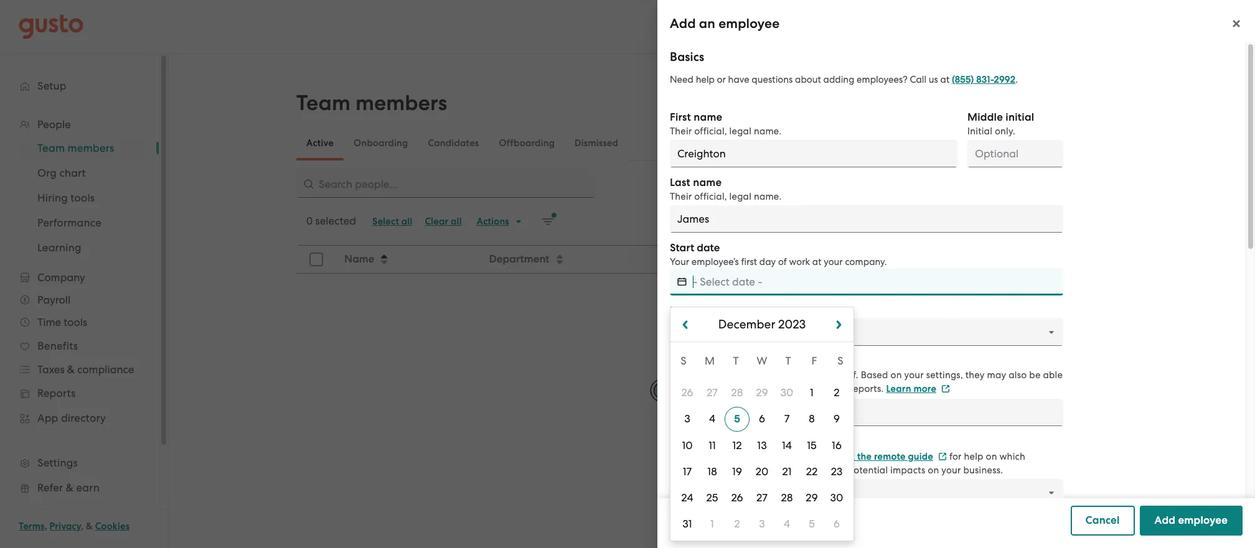 Task type: vqa. For each thing, say whether or not it's contained in the screenshot.


Task type: describe. For each thing, give the bounding box(es) containing it.
1 horizontal spatial 2
[[834, 387, 840, 399]]

(855)
[[952, 74, 974, 85]]

employees?
[[857, 74, 908, 85]]

work
[[670, 435, 697, 448]]

hours
[[776, 370, 800, 381]]

27 for the rightmost 27 button
[[757, 492, 768, 504]]

manager (optional)
[[670, 355, 768, 368]]

employee for your
[[700, 452, 744, 463]]

help for or
[[696, 74, 715, 85]]

start date your employee's first day of work at your company.
[[670, 242, 887, 268]]

1 vertical spatial 1 button
[[700, 512, 725, 537]]

add for add employee
[[1155, 514, 1176, 528]]

work address
[[670, 435, 739, 448]]

they
[[966, 370, 985, 381]]

831-
[[977, 74, 994, 85]]

1 horizontal spatial on
[[928, 465, 940, 476]]

8
[[809, 413, 815, 425]]

1 horizontal spatial 5 button
[[800, 512, 825, 537]]

guide
[[908, 452, 934, 463]]

25 button
[[700, 486, 725, 511]]

15 button
[[800, 433, 825, 458]]

1 vertical spatial 4
[[784, 518, 790, 531]]

an
[[699, 16, 716, 32]]

opens in a new tab image
[[939, 453, 947, 462]]

no
[[683, 387, 698, 400]]

name
[[344, 253, 375, 266]]

only.
[[995, 126, 1016, 137]]

0 vertical spatial 29 button
[[750, 381, 775, 405]]

no people found
[[683, 387, 767, 400]]

help for on
[[964, 452, 984, 463]]

select all button
[[366, 212, 419, 232]]

check
[[830, 452, 855, 463]]

0 horizontal spatial 6
[[759, 413, 765, 425]]

month  2023-12 element
[[675, 380, 850, 538]]

0 horizontal spatial 26 button
[[675, 381, 700, 405]]

last name their official, legal name.
[[670, 176, 782, 202]]

their for last
[[670, 191, 692, 202]]

21 button
[[775, 460, 800, 485]]

employment
[[839, 253, 901, 266]]

0 selected
[[306, 215, 356, 227]]

employment type button
[[831, 247, 1109, 273]]

calendar outline image
[[678, 276, 687, 288]]

1 horizontal spatial 6
[[834, 518, 840, 531]]

initial
[[968, 126, 993, 137]]

2 t from the left
[[786, 355, 791, 367]]

12
[[733, 440, 742, 452]]

0 horizontal spatial 27 button
[[700, 381, 725, 405]]

if your employee will work remotely,
[[670, 452, 828, 463]]

10 button
[[675, 433, 700, 458]]

location
[[670, 465, 706, 476]]

day
[[760, 257, 776, 268]]

team members tab list
[[296, 126, 1119, 161]]

name for last name
[[693, 176, 722, 189]]

28 for the right 28 button
[[781, 492, 793, 504]]

First name field
[[670, 140, 958, 168]]

and inside managers can approve hours and time off. based on your settings, they may also be able to access or edit information about their reports.
[[802, 370, 820, 381]]

also
[[1009, 370, 1027, 381]]

1 vertical spatial 26 button
[[725, 486, 750, 511]]

official, for first name
[[695, 126, 727, 137]]

add for add a team member
[[999, 99, 1020, 112]]

27 for leftmost 27 button
[[707, 387, 718, 399]]

your inside start date your employee's first day of work at your company.
[[824, 257, 843, 268]]

managers can approve hours and time off. based on your settings, they may also be able to access or edit information about their reports.
[[670, 370, 1063, 395]]

team
[[1033, 99, 1059, 112]]

all for select all
[[402, 216, 413, 227]]

employee's
[[692, 257, 739, 268]]

12 button
[[725, 433, 750, 458]]

opens in a new tab image
[[942, 385, 950, 394]]

and inside 'for help on which location to select and learn about other potential impacts on your business.'
[[748, 465, 765, 476]]


[[680, 319, 691, 330]]

other
[[822, 465, 846, 476]]

1 vertical spatial 3
[[759, 518, 765, 531]]

11 button
[[700, 433, 725, 458]]

home image
[[19, 14, 83, 39]]

access
[[682, 384, 710, 395]]

0 vertical spatial 1 button
[[800, 381, 825, 405]]

members
[[356, 90, 447, 116]]

0 vertical spatial 1
[[810, 387, 814, 399]]

middle initial initial only.
[[968, 111, 1035, 137]]

name for first name
[[694, 111, 723, 124]]

offboarding button
[[489, 128, 565, 158]]

need
[[670, 74, 694, 85]]

selected
[[315, 215, 356, 227]]


[[833, 319, 845, 330]]

23 button
[[825, 460, 850, 485]]

Last name field
[[670, 206, 1064, 233]]

their for first
[[670, 126, 692, 137]]

information
[[744, 384, 796, 395]]

1 horizontal spatial 30 button
[[825, 486, 850, 511]]

22
[[806, 466, 818, 478]]

0 vertical spatial 30 button
[[775, 381, 800, 405]]

people
[[701, 387, 735, 400]]

offboarding
[[499, 138, 555, 149]]

2 horizontal spatial on
[[986, 452, 998, 463]]

9 button
[[825, 407, 850, 432]]

call
[[910, 74, 927, 85]]

31 button
[[675, 512, 700, 537]]

0 vertical spatial 6 button
[[750, 407, 775, 432]]

december 2023
[[719, 318, 806, 332]]

add employee button
[[1140, 506, 1243, 536]]

check the remote guide link
[[830, 452, 947, 463]]

of
[[778, 257, 787, 268]]

1 t from the left
[[733, 355, 739, 367]]

first
[[741, 257, 757, 268]]

business.
[[964, 465, 1004, 476]]

1 horizontal spatial 28 button
[[775, 486, 800, 511]]

1 , from the left
[[45, 521, 47, 533]]

1 horizontal spatial 27 button
[[750, 486, 775, 511]]

0 vertical spatial 5
[[734, 413, 740, 426]]

check the remote guide
[[830, 452, 934, 463]]

terms
[[19, 521, 45, 533]]

1 horizontal spatial 6 button
[[825, 512, 850, 537]]

2992
[[994, 74, 1016, 85]]

14
[[782, 440, 792, 452]]

department inside add a team member drawer "dialog"
[[670, 305, 732, 318]]

first
[[670, 111, 691, 124]]

add a team member
[[999, 99, 1104, 112]]

select all
[[373, 216, 413, 227]]

(855) 831-2992 link
[[952, 74, 1016, 85]]

1 horizontal spatial at
[[941, 74, 950, 85]]

if
[[670, 452, 676, 463]]

0 horizontal spatial 28 button
[[725, 381, 750, 405]]

0 vertical spatial 4
[[709, 413, 716, 425]]

1 horizontal spatial 3 button
[[750, 512, 775, 537]]

28 for the left 28 button
[[732, 387, 743, 399]]

0 vertical spatial 4 button
[[700, 407, 725, 432]]

type
[[903, 253, 926, 266]]

0 horizontal spatial work
[[763, 452, 785, 463]]

14 button
[[775, 433, 800, 458]]

18
[[708, 466, 717, 478]]

department inside department button
[[489, 253, 550, 266]]

work inside start date your employee's first day of work at your company.
[[789, 257, 810, 268]]

team
[[296, 90, 351, 116]]

8 button
[[800, 407, 825, 432]]

approve
[[736, 370, 773, 381]]

Search people... field
[[296, 171, 595, 198]]

which
[[1000, 452, 1026, 463]]

1 vertical spatial 29 button
[[800, 486, 825, 511]]

be
[[1030, 370, 1041, 381]]



Task type: locate. For each thing, give the bounding box(es) containing it.
2023
[[779, 318, 806, 332]]

29 down approve
[[756, 387, 768, 399]]

more
[[914, 384, 937, 395]]

0 horizontal spatial department
[[489, 253, 550, 266]]

to left select
[[709, 465, 718, 476]]

Start date field
[[693, 268, 1064, 296]]

0 vertical spatial to
[[670, 384, 679, 395]]

0 vertical spatial or
[[717, 74, 726, 85]]

the
[[858, 452, 872, 463]]

5 button up 12 button
[[725, 407, 750, 432]]

0 horizontal spatial to
[[670, 384, 679, 395]]

2 down time
[[834, 387, 840, 399]]

terms link
[[19, 521, 45, 533]]

0 vertical spatial 28
[[732, 387, 743, 399]]

1 vertical spatial or
[[713, 384, 722, 395]]

your
[[670, 257, 690, 268]]

name inside first name their official, legal name.
[[694, 111, 723, 124]]

3 down 20
[[759, 518, 765, 531]]

help right need
[[696, 74, 715, 85]]

name. inside first name their official, legal name.
[[754, 126, 782, 137]]

managers
[[670, 370, 715, 381]]

4 button up address
[[700, 407, 725, 432]]

name. inside the last name their official, legal name.
[[754, 191, 782, 202]]

adding
[[824, 74, 855, 85]]

to left no
[[670, 384, 679, 395]]

clear
[[425, 216, 449, 227]]

1 all from the left
[[402, 216, 413, 227]]

official, inside the last name their official, legal name.
[[695, 191, 727, 202]]

7 button
[[775, 407, 800, 432]]

at inside start date your employee's first day of work at your company.
[[813, 257, 822, 268]]

30 down 23 button
[[831, 492, 844, 504]]

0 horizontal spatial 3 button
[[675, 407, 700, 432]]

29 button right edit
[[750, 381, 775, 405]]

about left adding
[[795, 74, 821, 85]]

7
[[785, 413, 790, 425]]

30
[[781, 387, 794, 399], [831, 492, 844, 504]]

name. for first name
[[754, 126, 782, 137]]

0 vertical spatial 5 button
[[725, 407, 750, 432]]

new notifications image
[[542, 215, 554, 228]]

add inside "button"
[[999, 99, 1020, 112]]

0 horizontal spatial at
[[813, 257, 822, 268]]

your down for at bottom
[[942, 465, 961, 476]]

1 official, from the top
[[695, 126, 727, 137]]

or left have
[[717, 74, 726, 85]]

0 horizontal spatial help
[[696, 74, 715, 85]]

1 their from the top
[[670, 126, 692, 137]]

1 s from the left
[[681, 355, 687, 367]]

0 vertical spatial legal
[[730, 126, 752, 137]]

3 button down "20" button
[[750, 512, 775, 537]]

s up time
[[838, 355, 844, 367]]

on inside managers can approve hours and time off. based on your settings, they may also be able to access or edit information about their reports.
[[891, 370, 902, 381]]

name right last
[[693, 176, 722, 189]]

31
[[683, 518, 692, 531]]

1 right "31" button
[[711, 518, 714, 531]]

0 vertical spatial add
[[670, 16, 696, 32]]

1 horizontal spatial department
[[670, 305, 732, 318]]

all right select
[[402, 216, 413, 227]]

your up location
[[679, 452, 698, 463]]

first name their official, legal name.
[[670, 111, 782, 137]]

26 button
[[675, 381, 700, 405], [725, 486, 750, 511]]

name
[[694, 111, 723, 124], [693, 176, 722, 189]]

department up 
[[670, 305, 732, 318]]

cancel
[[1086, 514, 1120, 528]]

26 button left people
[[675, 381, 700, 405]]

add inside add employee button
[[1155, 514, 1176, 528]]

work right of
[[789, 257, 810, 268]]

impacts
[[891, 465, 926, 476]]

2 , from the left
[[81, 521, 84, 533]]

help inside 'for help on which location to select and learn about other potential impacts on your business.'
[[964, 452, 984, 463]]

their inside the last name their official, legal name.
[[670, 191, 692, 202]]

legal for first name
[[730, 126, 752, 137]]

Manager field
[[670, 399, 1064, 427]]

add for add an employee
[[670, 16, 696, 32]]

30 down hours
[[781, 387, 794, 399]]

5
[[734, 413, 740, 426], [809, 518, 815, 531]]

0 vertical spatial 2 button
[[825, 381, 850, 405]]

1 vertical spatial work
[[763, 452, 785, 463]]

learn more link
[[887, 384, 950, 395]]

cookies button
[[95, 519, 130, 534]]

all inside button
[[402, 216, 413, 227]]

30 button up 7 button
[[775, 381, 800, 405]]

0 selected status
[[306, 215, 356, 227]]

1 horizontal spatial 5
[[809, 518, 815, 531]]

1 vertical spatial 2 button
[[725, 512, 750, 537]]

name. up start date your employee's first day of work at your company.
[[754, 191, 782, 202]]

0 horizontal spatial 2
[[735, 518, 740, 531]]

2 s from the left
[[838, 355, 844, 367]]

0 horizontal spatial 1
[[711, 518, 714, 531]]

1 vertical spatial department
[[670, 305, 732, 318]]

legal inside first name their official, legal name.
[[730, 126, 752, 137]]

1 vertical spatial 6 button
[[825, 512, 850, 537]]

1 vertical spatial at
[[813, 257, 822, 268]]

0 vertical spatial 29
[[756, 387, 768, 399]]

1 vertical spatial 5 button
[[800, 512, 825, 537]]

your inside managers can approve hours and time off. based on your settings, they may also be able to access or edit information about their reports.
[[905, 370, 924, 381]]

1 vertical spatial about
[[798, 384, 825, 395]]

employee inside add employee button
[[1179, 514, 1228, 528]]

2 name. from the top
[[754, 191, 782, 202]]

employee for an
[[719, 16, 780, 32]]

your up learn more at right bottom
[[905, 370, 924, 381]]

9
[[834, 413, 840, 425]]

have
[[728, 74, 750, 85]]

1 horizontal spatial 27
[[757, 492, 768, 504]]

their down first
[[670, 126, 692, 137]]

add employee
[[1155, 514, 1228, 528]]

all inside 'button'
[[451, 216, 462, 227]]

1 vertical spatial official,
[[695, 191, 727, 202]]

2 vertical spatial employee
[[1179, 514, 1228, 528]]

1
[[810, 387, 814, 399], [711, 518, 714, 531]]

1 vertical spatial and
[[748, 465, 765, 476]]

a
[[1023, 99, 1030, 112]]

16
[[832, 440, 842, 452]]

, left '&'
[[81, 521, 84, 533]]

0 vertical spatial 3
[[685, 413, 691, 425]]

to inside 'for help on which location to select and learn about other potential impacts on your business.'
[[709, 465, 718, 476]]

employee
[[719, 16, 780, 32], [700, 452, 744, 463], [1179, 514, 1228, 528]]

may
[[988, 370, 1007, 381]]

1 vertical spatial 30 button
[[825, 486, 850, 511]]

,
[[45, 521, 47, 533], [81, 521, 84, 533]]

and down f
[[802, 370, 820, 381]]

4 down '21'
[[784, 518, 790, 531]]

name. for last name
[[754, 191, 782, 202]]

reports.
[[850, 384, 884, 395]]

0 vertical spatial 2
[[834, 387, 840, 399]]

0 horizontal spatial 27
[[707, 387, 718, 399]]

f
[[812, 355, 817, 367]]

26 for bottommost 26 button
[[731, 492, 743, 504]]

cookies
[[95, 521, 130, 533]]

their inside first name their official, legal name.
[[670, 126, 692, 137]]

0 horizontal spatial on
[[891, 370, 902, 381]]

on down opens in a new tab image
[[928, 465, 940, 476]]

0 vertical spatial name.
[[754, 126, 782, 137]]

0 horizontal spatial 1 button
[[700, 512, 725, 537]]

1 vertical spatial help
[[964, 452, 984, 463]]

work up learn
[[763, 452, 785, 463]]

1 button left their
[[800, 381, 825, 405]]

1 vertical spatial employee
[[700, 452, 744, 463]]

0 vertical spatial about
[[795, 74, 821, 85]]

to inside managers can approve hours and time off. based on your settings, they may also be able to access or edit information about their reports.
[[670, 384, 679, 395]]

30 for topmost 30 button
[[781, 387, 794, 399]]

1 legal from the top
[[730, 126, 752, 137]]

need help or have questions about adding employees? call us at (855) 831-2992 .
[[670, 74, 1018, 85]]

1 horizontal spatial 30
[[831, 492, 844, 504]]

department
[[489, 253, 550, 266], [670, 305, 732, 318]]

1 vertical spatial legal
[[730, 191, 752, 202]]

, left privacy
[[45, 521, 47, 533]]

3 up work
[[685, 413, 691, 425]]

0 horizontal spatial 2 button
[[725, 512, 750, 537]]

(optional)
[[720, 355, 768, 367]]

2 button up 9 button
[[825, 381, 850, 405]]

or
[[717, 74, 726, 85], [713, 384, 722, 395]]

24
[[682, 492, 694, 504]]

28 down 21 button
[[781, 492, 793, 504]]

add a team member drawer dialog
[[658, 0, 1256, 549]]

0 vertical spatial 27 button
[[700, 381, 725, 405]]

official, for last name
[[695, 191, 727, 202]]

t up can
[[733, 355, 739, 367]]

27 button down "20" button
[[750, 486, 775, 511]]

0 vertical spatial work
[[789, 257, 810, 268]]

0 horizontal spatial 30 button
[[775, 381, 800, 405]]

will
[[746, 452, 761, 463]]

4 button down 21 button
[[775, 512, 800, 537]]

1 vertical spatial name
[[693, 176, 722, 189]]

5 button down 22
[[800, 512, 825, 537]]

work
[[789, 257, 810, 268], [763, 452, 785, 463]]

for help on which location to select and learn about other potential impacts on your business.
[[670, 452, 1026, 476]]

10
[[682, 440, 693, 452]]

s up managers
[[681, 355, 687, 367]]

2 their from the top
[[670, 191, 692, 202]]

2 vertical spatial on
[[928, 465, 940, 476]]

official,
[[695, 126, 727, 137], [695, 191, 727, 202]]

all right clear
[[451, 216, 462, 227]]

team members
[[296, 90, 447, 116]]

0 horizontal spatial 28
[[732, 387, 743, 399]]

or left edit
[[713, 384, 722, 395]]

2
[[834, 387, 840, 399], [735, 518, 740, 531]]

at right of
[[813, 257, 822, 268]]

name. up 'first name' field at the right
[[754, 126, 782, 137]]

21
[[783, 466, 792, 478]]

0 horizontal spatial 4
[[709, 413, 716, 425]]

about down time
[[798, 384, 825, 395]]

basics
[[670, 50, 705, 64]]

0 vertical spatial help
[[696, 74, 715, 85]]

19 button
[[725, 460, 750, 485]]

26 for the left 26 button
[[682, 387, 694, 399]]

29 down 22 button
[[806, 492, 818, 504]]

1 horizontal spatial 1
[[810, 387, 814, 399]]

1 vertical spatial 28
[[781, 492, 793, 504]]

name up team members 'tab list'
[[694, 111, 723, 124]]

1 vertical spatial 6
[[834, 518, 840, 531]]

20
[[756, 466, 769, 478]]

0 horizontal spatial 4 button
[[700, 407, 725, 432]]

5 button
[[725, 407, 750, 432], [800, 512, 825, 537]]

0 vertical spatial at
[[941, 74, 950, 85]]

middle
[[968, 111, 1003, 124]]

6 down 23 at the right
[[834, 518, 840, 531]]

29
[[756, 387, 768, 399], [806, 492, 818, 504]]

onboarding
[[354, 138, 408, 149]]

6 button left 7
[[750, 407, 775, 432]]

26 button right 25
[[725, 486, 750, 511]]

privacy
[[50, 521, 81, 533]]

2 button down 25 button
[[725, 512, 750, 537]]

1 horizontal spatial ,
[[81, 521, 84, 533]]

legal inside the last name their official, legal name.
[[730, 191, 752, 202]]

based
[[861, 370, 889, 381]]

terms , privacy , & cookies
[[19, 521, 130, 533]]

official, inside first name their official, legal name.
[[695, 126, 727, 137]]

last
[[670, 176, 691, 189]]

0 horizontal spatial all
[[402, 216, 413, 227]]

1 vertical spatial 3 button
[[750, 512, 775, 537]]

27 down 20
[[757, 492, 768, 504]]

about down remotely,
[[793, 465, 820, 476]]

1 name. from the top
[[754, 126, 782, 137]]

at right us
[[941, 74, 950, 85]]

0 vertical spatial 28 button
[[725, 381, 750, 405]]

0 vertical spatial 26
[[682, 387, 694, 399]]

0 horizontal spatial 5
[[734, 413, 740, 426]]

24 button
[[675, 486, 700, 511]]

1 horizontal spatial 28
[[781, 492, 793, 504]]

27 left edit
[[707, 387, 718, 399]]

help up business.
[[964, 452, 984, 463]]

select
[[720, 465, 745, 476]]

legal for last name
[[730, 191, 752, 202]]

23
[[831, 466, 843, 478]]

2 all from the left
[[451, 216, 462, 227]]

1 left their
[[810, 387, 814, 399]]

and down will
[[748, 465, 765, 476]]

1 button right the 31 at the right of the page
[[700, 512, 725, 537]]

0 vertical spatial 27
[[707, 387, 718, 399]]

0 horizontal spatial 30
[[781, 387, 794, 399]]

5 down 22
[[809, 518, 815, 531]]

2 official, from the top
[[695, 191, 727, 202]]

1 vertical spatial 30
[[831, 492, 844, 504]]

member
[[1062, 99, 1104, 112]]

or inside managers can approve hours and time off. based on your settings, they may also be able to access or edit information about their reports.
[[713, 384, 722, 395]]

on up learn
[[891, 370, 902, 381]]

about inside managers can approve hours and time off. based on your settings, they may also be able to access or edit information about their reports.
[[798, 384, 825, 395]]

t up hours
[[786, 355, 791, 367]]

on up business.
[[986, 452, 998, 463]]

0 horizontal spatial add
[[670, 16, 696, 32]]

28 down can
[[732, 387, 743, 399]]

all for clear all
[[451, 216, 462, 227]]

select
[[373, 216, 399, 227]]

1 horizontal spatial 1 button
[[800, 381, 825, 405]]

name button
[[337, 247, 481, 273]]

new notifications image
[[542, 215, 554, 228]]

1 horizontal spatial work
[[789, 257, 810, 268]]

30 for 30 button to the right
[[831, 492, 844, 504]]

27 button right no
[[700, 381, 725, 405]]

0 horizontal spatial t
[[733, 355, 739, 367]]

1 vertical spatial their
[[670, 191, 692, 202]]

potential
[[848, 465, 888, 476]]

name inside the last name their official, legal name.
[[693, 176, 722, 189]]

3 button up work
[[675, 407, 700, 432]]

your inside 'for help on which location to select and learn about other potential impacts on your business.'
[[942, 465, 961, 476]]

about inside 'for help on which location to select and learn about other potential impacts on your business.'
[[793, 465, 820, 476]]

your left company.
[[824, 257, 843, 268]]

0 horizontal spatial 29 button
[[750, 381, 775, 405]]

26 right 25
[[731, 492, 743, 504]]

remotely,
[[787, 452, 828, 463]]

dismissed button
[[565, 128, 629, 158]]

1 horizontal spatial 2 button
[[825, 381, 850, 405]]

Select all rows on this page checkbox
[[303, 246, 330, 273]]

6 left 7
[[759, 413, 765, 425]]

5 up 12
[[734, 413, 740, 426]]

1 vertical spatial 29
[[806, 492, 818, 504]]

time
[[822, 370, 842, 381]]

1 vertical spatial name.
[[754, 191, 782, 202]]

26 down managers
[[682, 387, 694, 399]]

Middle initial field
[[968, 140, 1064, 168]]

0 vertical spatial official,
[[695, 126, 727, 137]]

1 vertical spatial 27 button
[[750, 486, 775, 511]]

6 button down 23 button
[[825, 512, 850, 537]]

legal
[[730, 126, 752, 137], [730, 191, 752, 202]]

clear all
[[425, 216, 462, 227]]

1 horizontal spatial 26 button
[[725, 486, 750, 511]]

0 vertical spatial and
[[802, 370, 820, 381]]

2 legal from the top
[[730, 191, 752, 202]]

2 right "31" button
[[735, 518, 740, 531]]

your
[[824, 257, 843, 268], [905, 370, 924, 381], [679, 452, 698, 463], [942, 465, 961, 476]]

account menu element
[[1015, 0, 1237, 53]]

their down last
[[670, 191, 692, 202]]

1 vertical spatial 27
[[757, 492, 768, 504]]

1 horizontal spatial 4 button
[[775, 512, 800, 537]]

0 vertical spatial employee
[[719, 16, 780, 32]]

1 horizontal spatial 4
[[784, 518, 790, 531]]

1 horizontal spatial all
[[451, 216, 462, 227]]

dismissed
[[575, 138, 619, 149]]

1 vertical spatial 2
[[735, 518, 740, 531]]

1 vertical spatial on
[[986, 452, 998, 463]]

4 up address
[[709, 413, 716, 425]]

1 vertical spatial 1
[[711, 518, 714, 531]]

28
[[732, 387, 743, 399], [781, 492, 793, 504]]

1 vertical spatial 4 button
[[775, 512, 800, 537]]

29 button down 22 button
[[800, 486, 825, 511]]

3 button
[[675, 407, 700, 432], [750, 512, 775, 537]]

4 button
[[700, 407, 725, 432], [775, 512, 800, 537]]

0 vertical spatial department
[[489, 253, 550, 266]]

address
[[699, 435, 739, 448]]

30 button down 23 button
[[825, 486, 850, 511]]

learn more
[[887, 384, 937, 395]]

department down new notifications icon in the top of the page
[[489, 253, 550, 266]]

department button
[[482, 247, 697, 273]]



